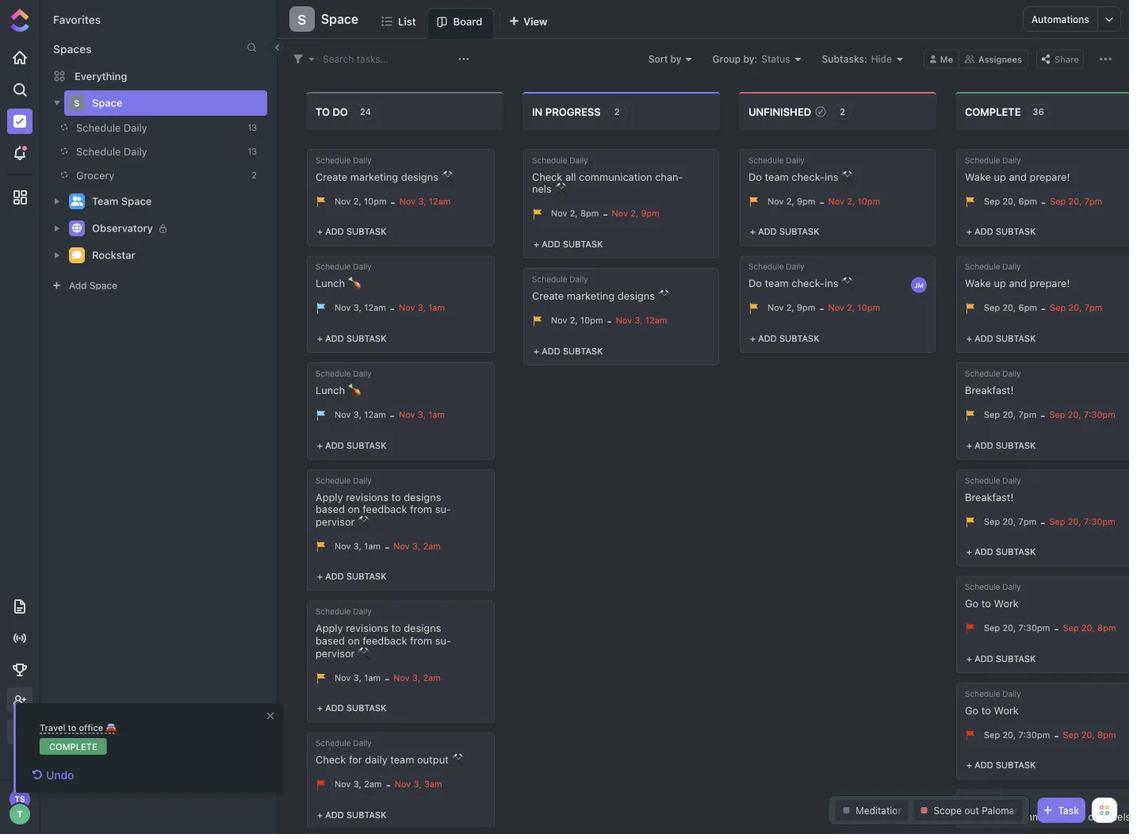 Task type: locate. For each thing, give the bounding box(es) containing it.
check-
[[792, 171, 825, 182], [792, 277, 825, 289]]

schedule daily go to work
[[965, 583, 1021, 610], [965, 689, 1021, 716]]

2 sep 20 , 7:30 pm - sep 20 , 8 pm from the top
[[984, 730, 1117, 742]]

2 wake from the top
[[965, 277, 992, 289]]

0 vertical spatial up
[[994, 171, 1007, 182]]

1 go from the top
[[965, 598, 979, 610]]

to do
[[316, 106, 348, 117]]

rockstar
[[92, 249, 135, 261]]

1 schedule daily lunch 🍗 from the top
[[316, 262, 372, 289]]

view settings element
[[1096, 49, 1116, 69]]

all inside schedule daily check all communication channels
[[999, 811, 1009, 823]]

0 vertical spatial 13
[[248, 123, 257, 133]]

0 horizontal spatial create
[[316, 171, 348, 182]]

1 nov 3 , 12 am - nov 3 , 1 am from the top
[[335, 303, 445, 315]]

apply
[[316, 491, 343, 503], [316, 622, 343, 634]]

1 lunch from the top
[[316, 277, 345, 289]]

1 revisions from the top
[[346, 491, 389, 503]]

communication for check all communication chan nels ⚒️
[[579, 171, 653, 182]]

1 ins from the top
[[825, 171, 839, 182]]

nov 2 , 10 pm - nov 3 , 12 am
[[335, 196, 451, 208], [551, 315, 668, 327]]

2 vertical spatial 9
[[797, 303, 803, 313]]

1 vertical spatial 9
[[641, 208, 647, 219]]

1 13 from the top
[[248, 123, 257, 133]]

sort by button
[[649, 54, 692, 65]]

9 for schedule daily do team check-ins ⚒️
[[797, 196, 803, 206]]

me button
[[924, 50, 960, 69]]

1 horizontal spatial check
[[532, 171, 563, 182]]

1 vertical spatial create
[[532, 290, 564, 302]]

1 vertical spatial nov 2 , 9 pm - nov 2 , 10 pm
[[768, 303, 881, 315]]

2 nov 3 , 1 am - nov 3 , 2 am from the top
[[335, 673, 441, 684]]

0 vertical spatial 9
[[797, 196, 803, 206]]

team space link
[[92, 189, 257, 214]]

2 based from the top
[[316, 635, 345, 647]]

1 vertical spatial do
[[749, 277, 762, 289]]

0 vertical spatial nov 3 , 1 am - nov 3 , 2 am
[[335, 541, 441, 553]]

1 vertical spatial all
[[999, 811, 1009, 823]]

list
[[398, 15, 416, 27]]

0 vertical spatial schedule daily go to work
[[965, 583, 1021, 610]]

9
[[797, 196, 803, 206], [641, 208, 647, 219], [797, 303, 803, 313]]

wake down complete
[[965, 171, 992, 182]]

space
[[321, 12, 359, 27], [92, 97, 123, 109], [121, 195, 152, 207], [90, 280, 117, 291]]

schedule daily for 1st schedule daily link from the top
[[76, 122, 147, 134]]

1 vertical spatial and
[[1009, 277, 1027, 289]]

1 schedule daily link from the top
[[40, 116, 241, 140]]

13
[[248, 123, 257, 133], [248, 146, 257, 157]]

communication for check all communication channels
[[1012, 811, 1086, 823]]

schedule daily do team check-ins ⚒️ jm
[[749, 262, 924, 289]]

2 ins from the top
[[825, 277, 839, 289]]

daily
[[124, 122, 147, 134], [124, 146, 147, 157], [353, 155, 372, 165], [570, 155, 588, 165], [786, 155, 805, 165], [1003, 155, 1021, 165], [353, 262, 372, 271], [786, 262, 805, 271], [1003, 262, 1021, 271], [570, 275, 588, 284], [353, 369, 372, 378], [1003, 369, 1021, 378], [353, 476, 372, 485], [1003, 476, 1021, 485], [1003, 583, 1021, 592], [353, 607, 372, 616], [1003, 689, 1021, 698], [353, 739, 372, 748], [1003, 796, 1021, 805]]

communication inside schedule daily check all communication channels
[[1012, 811, 1086, 823]]

0 vertical spatial sep 20 , 7:30 pm - sep 20 , 8 pm
[[984, 623, 1117, 635]]

1 vertical spatial revisions
[[346, 622, 389, 634]]

0 vertical spatial schedule daily wake up and prepare!
[[965, 155, 1070, 182]]

1 prepare! from the top
[[1030, 171, 1070, 182]]

1 vertical spatial prepare!
[[1030, 277, 1070, 289]]

ins for schedule daily do team check-ins ⚒️
[[825, 171, 839, 182]]

designs
[[401, 171, 439, 182], [618, 290, 655, 302], [404, 491, 441, 503], [404, 622, 441, 634]]

2 feedback from the top
[[363, 635, 407, 647]]

0 vertical spatial nov 2 , 9 pm - nov 2 , 10 pm
[[768, 196, 881, 208]]

0 vertical spatial sep 20 , 6 pm - sep 20 , 7 pm
[[984, 196, 1103, 208]]

1 vertical spatial 8
[[1098, 623, 1104, 633]]

1 vertical spatial marketing
[[567, 290, 615, 302]]

from
[[410, 503, 432, 515], [410, 635, 432, 647]]

nov 3 , 2 am - nov 3 , 3 am
[[335, 779, 442, 791]]

space down everything
[[92, 97, 123, 109]]

ins inside schedule daily do team check-ins ⚒️
[[825, 171, 839, 182]]

check- for schedule daily do team check-ins ⚒️
[[792, 171, 825, 182]]

🍗
[[348, 277, 358, 289], [348, 384, 358, 396]]

0 vertical spatial revisions
[[346, 491, 389, 503]]

0 vertical spatial based
[[316, 503, 345, 515]]

all up nov 2 , 8 pm - nov 2 , 9 pm
[[566, 171, 576, 182]]

1 check- from the top
[[792, 171, 825, 182]]

1 vertical spatial apply
[[316, 622, 343, 634]]

2 check- from the top
[[792, 277, 825, 289]]

daily inside schedule daily check for daily team output ⚒️
[[353, 739, 372, 748]]

1 nov 2 , 9 pm - nov 2 , 10 pm from the top
[[768, 196, 881, 208]]

1 nov 3 , 1 am - nov 3 , 2 am from the top
[[335, 541, 441, 553]]

nov 2 , 9 pm - nov 2 , 10 pm for schedule daily do team check-ins ⚒️
[[768, 196, 881, 208]]

1 and from the top
[[1009, 171, 1027, 182]]

2 schedule daily breakfast! from the top
[[965, 476, 1021, 503]]

2 nov 2 , 9 pm - nov 2 , 10 pm from the top
[[768, 303, 881, 315]]

travel to office 🚘
[[40, 723, 115, 733]]

0 vertical spatial 8
[[581, 208, 586, 219]]

8
[[581, 208, 586, 219], [1098, 623, 1104, 633], [1098, 730, 1104, 740]]

0 vertical spatial communication
[[579, 171, 653, 182]]

0 horizontal spatial communication
[[579, 171, 653, 182]]

all
[[566, 171, 576, 182], [999, 811, 1009, 823]]

nov 2 , 9 pm - nov 2 , 10 pm down the schedule daily do team check-ins ⚒️ jm
[[768, 303, 881, 315]]

sparkle svg 2 image
[[13, 732, 19, 738]]

team inside the schedule daily do team check-ins ⚒️ jm
[[765, 277, 789, 289]]

2 6 from the top
[[1019, 303, 1025, 313]]

communication inside schedule daily check all communication chan nels ⚒️
[[579, 171, 653, 182]]

task
[[1059, 805, 1080, 816]]

undo
[[46, 769, 74, 782]]

9 down schedule daily do team check-ins ⚒️
[[797, 196, 803, 206]]

space up search
[[321, 12, 359, 27]]

check- for schedule daily do team check-ins ⚒️ jm
[[792, 277, 825, 289]]

communication
[[579, 171, 653, 182], [1012, 811, 1086, 823]]

0 vertical spatial ins
[[825, 171, 839, 182]]

breakfast!
[[965, 384, 1014, 396], [965, 491, 1014, 503]]

sep 20 , 7:30 pm - sep 20 , 8 pm
[[984, 623, 1117, 635], [984, 730, 1117, 742]]

schedule inside schedule daily check for daily team output ⚒️
[[316, 739, 351, 748]]

1 wake from the top
[[965, 171, 992, 182]]

1 horizontal spatial marketing
[[567, 290, 615, 302]]

1 su from the top
[[435, 503, 451, 515]]

all left task
[[999, 811, 1009, 823]]

1 vertical spatial sep 20 , 7 pm - sep 20 , 7:30 pm
[[984, 516, 1116, 528]]

space down grocery link
[[121, 195, 152, 207]]

sep
[[984, 196, 1000, 206], [1050, 196, 1066, 206], [984, 303, 1000, 313], [1050, 303, 1066, 313], [984, 410, 1000, 420], [1050, 410, 1066, 420], [984, 516, 1000, 527], [1050, 516, 1066, 527], [984, 623, 1000, 633], [1063, 623, 1079, 633], [984, 730, 1000, 740], [1063, 730, 1079, 740]]

2 revisions from the top
[[346, 622, 389, 634]]

0 vertical spatial from
[[410, 503, 432, 515]]

schedule daily down s
[[76, 122, 147, 134]]

1 vertical spatial pervisor
[[316, 635, 451, 659]]

space inside button
[[321, 12, 359, 27]]

1 vertical spatial 6
[[1019, 303, 1025, 313]]

communication up nov 2 , 8 pm - nov 2 , 9 pm
[[579, 171, 653, 182]]

prepare!
[[1030, 171, 1070, 182], [1030, 277, 1070, 289]]

ins
[[825, 171, 839, 182], [825, 277, 839, 289]]

based
[[316, 503, 345, 515], [316, 635, 345, 647]]

1 vertical spatial schedule daily go to work
[[965, 689, 1021, 716]]

revisions
[[346, 491, 389, 503], [346, 622, 389, 634]]

1 vertical spatial schedule daily breakfast!
[[965, 476, 1021, 503]]

1 on from the top
[[348, 503, 360, 515]]

1 based from the top
[[316, 503, 345, 515]]

2 do from the top
[[749, 277, 762, 289]]

0 vertical spatial wake
[[965, 171, 992, 182]]

1 vertical spatial based
[[316, 635, 345, 647]]

0 vertical spatial prepare!
[[1030, 171, 1070, 182]]

check
[[532, 171, 563, 182], [316, 754, 346, 766], [965, 811, 996, 823]]

group
[[713, 54, 741, 65]]

wake right jm dropdown button on the top
[[965, 277, 992, 289]]

2 from from the top
[[410, 635, 432, 647]]

1 vertical spatial schedule daily apply revisions to designs based on feedback from su pervisor ⚒️
[[316, 607, 451, 659]]

2 apply from the top
[[316, 622, 343, 634]]

1 vertical spatial up
[[994, 277, 1007, 289]]

go
[[965, 598, 979, 610], [965, 704, 979, 716]]

check inside schedule daily check for daily team output ⚒️
[[316, 754, 346, 766]]

globe image
[[72, 223, 82, 233]]

1 feedback from the top
[[363, 503, 407, 515]]

1 6 from the top
[[1019, 196, 1025, 206]]

team for schedule daily do team check-ins ⚒️
[[765, 171, 789, 182]]

0 horizontal spatial nov 2 , 10 pm - nov 3 , 12 am
[[335, 196, 451, 208]]

0 vertical spatial apply
[[316, 491, 343, 503]]

tasks...
[[357, 54, 389, 65]]

user group image
[[71, 196, 83, 206]]

am
[[438, 196, 451, 206], [374, 303, 386, 313], [433, 303, 445, 313], [655, 315, 668, 325], [374, 410, 386, 420], [433, 410, 445, 420], [368, 541, 381, 551], [428, 541, 441, 551], [368, 673, 381, 683], [428, 673, 441, 683], [370, 779, 382, 790], [430, 779, 442, 790]]

1 vertical spatial 13
[[248, 146, 257, 157]]

⚒️
[[442, 171, 452, 182], [842, 171, 852, 182], [555, 183, 565, 195], [842, 277, 852, 289], [658, 290, 668, 302], [358, 516, 368, 527], [358, 647, 368, 659], [452, 754, 462, 766]]

2 vertical spatial 8
[[1098, 730, 1104, 740]]

nov 2 , 9 pm - nov 2 , 10 pm for schedule daily do team check-ins ⚒️ jm
[[768, 303, 881, 315]]

1 schedule daily breakfast! from the top
[[965, 369, 1021, 396]]

1 vertical spatial check-
[[792, 277, 825, 289]]

0 vertical spatial schedule daily
[[76, 122, 147, 134]]

2 vertical spatial team
[[390, 754, 414, 766]]

all inside schedule daily check all communication chan nels ⚒️
[[566, 171, 576, 182]]

0 vertical spatial all
[[566, 171, 576, 182]]

1 vertical spatial check
[[316, 754, 346, 766]]

schedule daily link up grocery link
[[40, 116, 241, 140]]

2 schedule daily from the top
[[76, 146, 147, 157]]

schedule inside schedule daily do team check-ins ⚒️
[[749, 155, 784, 165]]

sep 20 , 7 pm - sep 20 , 7:30 pm
[[984, 410, 1116, 421], [984, 516, 1116, 528]]

1 vertical spatial breakfast!
[[965, 491, 1014, 503]]

team inside schedule daily do team check-ins ⚒️
[[765, 171, 789, 182]]

schedule daily create marketing designs ⚒️ down nov 2 , 8 pm - nov 2 , 9 pm
[[532, 275, 668, 302]]

0 vertical spatial 6
[[1019, 196, 1025, 206]]

comment image
[[72, 250, 82, 260]]

0 vertical spatial 🍗
[[348, 277, 358, 289]]

0 vertical spatial do
[[749, 171, 762, 182]]

schedule
[[76, 122, 121, 134], [76, 146, 121, 157], [316, 155, 351, 165], [532, 155, 568, 165], [749, 155, 784, 165], [965, 155, 1001, 165], [316, 262, 351, 271], [749, 262, 784, 271], [965, 262, 1001, 271], [532, 275, 568, 284], [316, 369, 351, 378], [965, 369, 1001, 378], [316, 476, 351, 485], [965, 476, 1001, 485], [965, 583, 1001, 592], [316, 607, 351, 616], [965, 689, 1001, 698], [316, 739, 351, 748], [965, 796, 1001, 805]]

1 breakfast! from the top
[[965, 384, 1014, 396]]

sort
[[649, 54, 668, 65]]

schedule daily breakfast!
[[965, 369, 1021, 396], [965, 476, 1021, 503]]

1 vertical spatial schedule daily create marketing designs ⚒️
[[532, 275, 668, 302]]

0 vertical spatial team
[[765, 171, 789, 182]]

2 horizontal spatial check
[[965, 811, 996, 823]]

0 vertical spatial breakfast!
[[965, 384, 1014, 396]]

team
[[92, 195, 118, 207]]

pervisor
[[316, 503, 451, 527], [316, 635, 451, 659]]

0 vertical spatial on
[[348, 503, 360, 515]]

2 schedule daily link from the top
[[40, 140, 241, 163]]

0 vertical spatial pervisor
[[316, 503, 451, 527]]

2 prepare! from the top
[[1030, 277, 1070, 289]]

8 inside nov 2 , 8 pm - nov 2 , 9 pm
[[581, 208, 586, 219]]

9 down nels
[[641, 208, 647, 219]]

sep 20 , 6 pm - sep 20 , 7 pm
[[984, 196, 1103, 208], [984, 303, 1103, 315]]

pm
[[374, 196, 387, 206], [803, 196, 816, 206], [868, 196, 881, 206], [1025, 196, 1038, 206], [1090, 196, 1103, 206], [586, 208, 599, 219], [647, 208, 660, 219], [803, 303, 816, 313], [868, 303, 881, 313], [1025, 303, 1038, 313], [1090, 303, 1103, 313], [590, 315, 603, 325], [1024, 410, 1037, 420], [1103, 410, 1116, 420], [1024, 516, 1037, 527], [1103, 516, 1116, 527], [1038, 623, 1051, 633], [1104, 623, 1117, 633], [1038, 730, 1051, 740], [1104, 730, 1117, 740]]

1 vertical spatial ins
[[825, 277, 839, 289]]

1 horizontal spatial schedule daily create marketing designs ⚒️
[[532, 275, 668, 302]]

do inside schedule daily do team check-ins ⚒️
[[749, 171, 762, 182]]

do inside the schedule daily do team check-ins ⚒️ jm
[[749, 277, 762, 289]]

1 vertical spatial on
[[348, 635, 360, 647]]

nov 2 , 9 pm - nov 2 , 10 pm down schedule daily do team check-ins ⚒️
[[768, 196, 881, 208]]

1 vertical spatial su
[[435, 635, 451, 647]]

1 vertical spatial sep 20 , 7:30 pm - sep 20 , 8 pm
[[984, 730, 1117, 742]]

0 vertical spatial go
[[965, 598, 979, 610]]

1 schedule daily go to work from the top
[[965, 583, 1021, 610]]

1 vertical spatial wake
[[965, 277, 992, 289]]

2 su from the top
[[435, 635, 451, 647]]

1 vertical spatial sep 20 , 6 pm - sep 20 , 7 pm
[[984, 303, 1103, 315]]

check inside schedule daily check all communication chan nels ⚒️
[[532, 171, 563, 182]]

1 sep 20 , 7:30 pm - sep 20 , 8 pm from the top
[[984, 623, 1117, 635]]

1 horizontal spatial nov 2 , 10 pm - nov 3 , 12 am
[[551, 315, 668, 327]]

-
[[391, 196, 396, 208], [820, 196, 825, 208], [1042, 196, 1046, 208], [603, 208, 608, 220], [390, 303, 395, 315], [820, 303, 825, 315], [1042, 303, 1046, 315], [607, 315, 612, 327], [390, 410, 395, 421], [1041, 410, 1046, 421], [1041, 516, 1046, 528], [385, 541, 390, 553], [1055, 623, 1059, 635], [385, 673, 390, 684], [1055, 730, 1059, 742], [386, 779, 391, 791]]

0 horizontal spatial all
[[566, 171, 576, 182]]

view settings image
[[1100, 53, 1112, 65]]

check- inside schedule daily do team check-ins ⚒️
[[792, 171, 825, 182]]

1 do from the top
[[749, 171, 762, 182]]

1 vertical spatial nov 3 , 12 am - nov 3 , 1 am
[[335, 410, 445, 421]]

lunch
[[316, 277, 345, 289], [316, 384, 345, 396]]

0 vertical spatial check
[[532, 171, 563, 182]]

1 vertical spatial nov 2 , 10 pm - nov 3 , 12 am
[[551, 315, 668, 327]]

schedule daily create marketing designs ⚒️
[[316, 155, 452, 182], [532, 275, 668, 302]]

1 horizontal spatial communication
[[1012, 811, 1086, 823]]

wake
[[965, 171, 992, 182], [965, 277, 992, 289]]

schedule daily create marketing designs ⚒️ down "24" at left
[[316, 155, 452, 182]]

1 vertical spatial lunch
[[316, 384, 345, 396]]

⚒️ inside schedule daily do team check-ins ⚒️
[[842, 171, 852, 182]]

check- inside the schedule daily do team check-ins ⚒️ jm
[[792, 277, 825, 289]]

to
[[316, 106, 330, 117], [391, 491, 401, 503], [982, 598, 992, 610], [391, 622, 401, 634], [982, 704, 992, 716], [68, 723, 76, 733]]

feedback
[[363, 503, 407, 515], [363, 635, 407, 647]]

0 vertical spatial schedule daily breakfast!
[[965, 369, 1021, 396]]

20
[[1003, 196, 1014, 206], [1069, 196, 1080, 206], [1003, 303, 1014, 313], [1069, 303, 1080, 313], [1003, 410, 1014, 420], [1068, 410, 1079, 420], [1003, 516, 1014, 527], [1068, 516, 1079, 527], [1003, 623, 1014, 633], [1082, 623, 1093, 633], [1003, 730, 1014, 740], [1082, 730, 1093, 740]]

0 vertical spatial su
[[435, 503, 451, 515]]

1
[[428, 303, 433, 313], [428, 410, 433, 420], [364, 541, 368, 551], [364, 673, 368, 683]]

0 horizontal spatial schedule daily create marketing designs ⚒️
[[316, 155, 452, 182]]

0 vertical spatial nov 3 , 12 am - nov 3 , 1 am
[[335, 303, 445, 315]]

1 vertical spatial schedule daily wake up and prepare!
[[965, 262, 1070, 289]]

schedule daily link
[[40, 116, 241, 140], [40, 140, 241, 163]]

0 horizontal spatial marketing
[[350, 171, 398, 182]]

1 vertical spatial schedule daily
[[76, 146, 147, 157]]

,
[[359, 196, 362, 206], [424, 196, 427, 206], [792, 196, 795, 206], [853, 196, 855, 206], [1014, 196, 1016, 206], [1080, 196, 1082, 206], [575, 208, 578, 219], [636, 208, 639, 219], [359, 303, 362, 313], [423, 303, 426, 313], [792, 303, 795, 313], [853, 303, 855, 313], [1014, 303, 1016, 313], [1080, 303, 1082, 313], [575, 315, 578, 325], [640, 315, 643, 325], [359, 410, 362, 420], [423, 410, 426, 420], [1014, 410, 1016, 420], [1079, 410, 1082, 420], [1014, 516, 1016, 527], [1079, 516, 1082, 527], [359, 541, 362, 551], [418, 541, 421, 551], [1014, 623, 1016, 633], [1093, 623, 1095, 633], [359, 673, 362, 683], [418, 673, 421, 683], [1014, 730, 1016, 740], [1093, 730, 1095, 740], [359, 779, 362, 790], [419, 779, 422, 790]]

0 vertical spatial schedule daily lunch 🍗
[[316, 262, 372, 289]]

9 down the schedule daily do team check-ins ⚒️ jm
[[797, 303, 803, 313]]

2 schedule daily apply revisions to designs based on feedback from su pervisor ⚒️ from the top
[[316, 607, 451, 659]]

0 vertical spatial feedback
[[363, 503, 407, 515]]

1 schedule daily from the top
[[76, 122, 147, 134]]

schedule daily up "grocery"
[[76, 146, 147, 157]]

2 vertical spatial check
[[965, 811, 996, 823]]

schedule inside schedule daily check all communication chan nels ⚒️
[[532, 155, 568, 165]]

1 horizontal spatial create
[[532, 290, 564, 302]]

schedule daily link up "grocery"
[[40, 140, 241, 163]]

Search tasks... text field
[[323, 48, 455, 70]]

1 sep 20 , 6 pm - sep 20 , 7 pm from the top
[[984, 196, 1103, 208]]

1 vertical spatial from
[[410, 635, 432, 647]]

1 horizontal spatial all
[[999, 811, 1009, 823]]

team for schedule daily do team check-ins ⚒️ jm
[[765, 277, 789, 289]]

rockstar link
[[92, 243, 257, 268]]

2 inside nov 3 , 2 am - nov 3 , 3 am
[[364, 779, 370, 790]]

schedule daily wake up and prepare!
[[965, 155, 1070, 182], [965, 262, 1070, 289]]

1 vertical spatial schedule daily lunch 🍗
[[316, 369, 372, 396]]

0 vertical spatial lunch
[[316, 277, 345, 289]]

0 horizontal spatial check
[[316, 754, 346, 766]]

0 vertical spatial work
[[994, 598, 1019, 610]]

schedule daily check for daily team output ⚒️
[[316, 739, 462, 766]]

ins inside the schedule daily do team check-ins ⚒️ jm
[[825, 277, 839, 289]]

0 vertical spatial schedule daily apply revisions to designs based on feedback from su pervisor ⚒️
[[316, 476, 451, 527]]

view
[[524, 15, 548, 27]]

1 vertical spatial 🍗
[[348, 384, 358, 396]]

7
[[1085, 196, 1090, 206], [1085, 303, 1090, 313], [1019, 410, 1024, 420], [1019, 516, 1024, 527]]

communication left channels
[[1012, 811, 1086, 823]]

marketing
[[350, 171, 398, 182], [567, 290, 615, 302]]

1 vertical spatial work
[[994, 704, 1019, 716]]

1 apply from the top
[[316, 491, 343, 503]]

2 and from the top
[[1009, 277, 1027, 289]]

0 vertical spatial sep 20 , 7 pm - sep 20 , 7:30 pm
[[984, 410, 1116, 421]]

in progress
[[532, 106, 601, 117]]



Task type: vqa. For each thing, say whether or not it's contained in the screenshot.
status
yes



Task type: describe. For each thing, give the bounding box(es) containing it.
space link
[[92, 90, 257, 116]]

subtasks:
[[822, 54, 868, 65]]

sort by
[[649, 54, 682, 65]]

t
[[17, 810, 23, 820]]

2 13 from the top
[[248, 146, 257, 157]]

⚒️ inside schedule daily check all communication chan nels ⚒️
[[555, 183, 565, 195]]

2 sep 20 , 6 pm - sep 20 , 7 pm from the top
[[984, 303, 1103, 315]]

schedule inside schedule daily check all communication channels
[[965, 796, 1001, 805]]

progress
[[546, 106, 601, 117]]

grocery link
[[40, 163, 241, 187]]

⚒️ inside schedule daily check for daily team output ⚒️
[[452, 754, 462, 766]]

channels
[[1089, 811, 1130, 823]]

2 schedule daily lunch 🍗 from the top
[[316, 369, 372, 396]]

output
[[417, 754, 449, 766]]

daily inside the schedule daily do team check-ins ⚒️ jm
[[786, 262, 805, 271]]

search
[[323, 54, 354, 65]]

favorites
[[53, 13, 101, 26]]

status
[[762, 54, 791, 65]]

jm
[[915, 282, 924, 289]]

group by: status
[[713, 54, 791, 65]]

0 vertical spatial schedule daily create marketing designs ⚒️
[[316, 155, 452, 182]]

ins for schedule daily do team check-ins ⚒️ jm
[[825, 277, 839, 289]]

9 inside nov 2 , 8 pm - nov 2 , 9 pm
[[641, 208, 647, 219]]

in
[[532, 106, 543, 117]]

2 lunch from the top
[[316, 384, 345, 396]]

do for schedule daily do team check-ins ⚒️
[[749, 171, 762, 182]]

space button
[[315, 2, 359, 36]]

9 for schedule daily do team check-ins ⚒️ jm
[[797, 303, 803, 313]]

all for check all communication chan nels ⚒️
[[566, 171, 576, 182]]

jm button
[[910, 276, 929, 295]]

schedule daily do team check-ins ⚒️
[[749, 155, 852, 182]]

2 up from the top
[[994, 277, 1007, 289]]

complete
[[49, 742, 97, 752]]

1 work from the top
[[994, 598, 1019, 610]]

search tasks...
[[323, 54, 389, 65]]

assignees button
[[960, 50, 1029, 69]]

me
[[941, 54, 954, 65]]

automations
[[1032, 13, 1090, 25]]

daily inside schedule daily check all communication chan nels ⚒️
[[570, 155, 588, 165]]

space down the rockstar
[[90, 280, 117, 291]]

observatory link
[[92, 216, 257, 241]]

grocery
[[76, 169, 115, 181]]

1 sep 20 , 7 pm - sep 20 , 7:30 pm from the top
[[984, 410, 1116, 421]]

by
[[671, 54, 682, 65]]

s
[[74, 98, 80, 108]]

board link
[[453, 9, 489, 38]]

all for check all communication channels
[[999, 811, 1009, 823]]

schedule daily check all communication chan nels ⚒️
[[532, 155, 684, 195]]

team inside schedule daily check for daily team output ⚒️
[[390, 754, 414, 766]]

0 vertical spatial nov 2 , 10 pm - nov 3 , 12 am
[[335, 196, 451, 208]]

do
[[333, 106, 348, 117]]

1 up from the top
[[994, 171, 1007, 182]]

0 vertical spatial create
[[316, 171, 348, 182]]

daily
[[365, 754, 388, 766]]

2 sep 20 , 7 pm - sep 20 , 7:30 pm from the top
[[984, 516, 1116, 528]]

schedule daily for 2nd schedule daily link
[[76, 146, 147, 157]]

unfinished
[[749, 106, 812, 117]]

nov 2 , 8 pm - nov 2 , 9 pm
[[551, 208, 660, 220]]

2 nov 3 , 12 am - nov 3 , 1 am from the top
[[335, 410, 445, 421]]

1 schedule daily wake up and prepare! from the top
[[965, 155, 1070, 182]]

observatory
[[92, 222, 153, 234]]

subtasks: hide
[[822, 54, 892, 65]]

spaces
[[53, 42, 92, 56]]

2 schedule daily go to work from the top
[[965, 689, 1021, 716]]

board
[[453, 16, 483, 27]]

⚒️ inside the schedule daily do team check-ins ⚒️ jm
[[842, 277, 852, 289]]

2 work from the top
[[994, 704, 1019, 716]]

2 pervisor from the top
[[316, 635, 451, 659]]

daily inside schedule daily do team check-ins ⚒️
[[786, 155, 805, 165]]

spaces link
[[40, 42, 92, 56]]

36
[[1033, 107, 1045, 117]]

automations button
[[1024, 7, 1098, 31]]

1 pervisor from the top
[[316, 503, 451, 527]]

1 from from the top
[[410, 503, 432, 515]]

schedule daily check all communication channels
[[965, 796, 1130, 823]]

check inside schedule daily check all communication channels
[[965, 811, 996, 823]]

everything
[[75, 70, 127, 82]]

travel
[[40, 723, 65, 733]]

do for schedule daily do team check-ins ⚒️ jm
[[749, 277, 762, 289]]

share button
[[1037, 50, 1084, 69]]

2 breakfast! from the top
[[965, 491, 1014, 503]]

share
[[1055, 54, 1080, 65]]

2 🍗 from the top
[[348, 384, 358, 396]]

2 schedule daily wake up and prepare! from the top
[[965, 262, 1070, 289]]

team space
[[92, 195, 152, 207]]

favorites button
[[53, 13, 101, 26]]

nels
[[532, 171, 684, 195]]

view button
[[502, 8, 555, 39]]

2 go from the top
[[965, 704, 979, 716]]

2 on from the top
[[348, 635, 360, 647]]

complete
[[965, 106, 1021, 117]]

by:
[[744, 54, 758, 65]]

ts t
[[15, 795, 25, 820]]

24
[[360, 107, 371, 117]]

check for nels
[[532, 171, 563, 182]]

daily inside schedule daily check all communication channels
[[1003, 796, 1021, 805]]

office
[[79, 723, 103, 733]]

0 vertical spatial marketing
[[350, 171, 398, 182]]

for
[[349, 754, 362, 766]]

1 schedule daily apply revisions to designs based on feedback from su pervisor ⚒️ from the top
[[316, 476, 451, 527]]

schedule inside the schedule daily do team check-ins ⚒️ jm
[[749, 262, 784, 271]]

hide
[[872, 54, 892, 65]]

assignees
[[979, 54, 1023, 65]]

🚘
[[106, 723, 115, 733]]

ts
[[15, 795, 25, 804]]

check for output
[[316, 754, 346, 766]]

everything link
[[40, 63, 277, 89]]

list link
[[398, 8, 422, 38]]

1 🍗 from the top
[[348, 277, 358, 289]]

chan
[[655, 171, 684, 182]]

add space
[[69, 280, 117, 291]]



